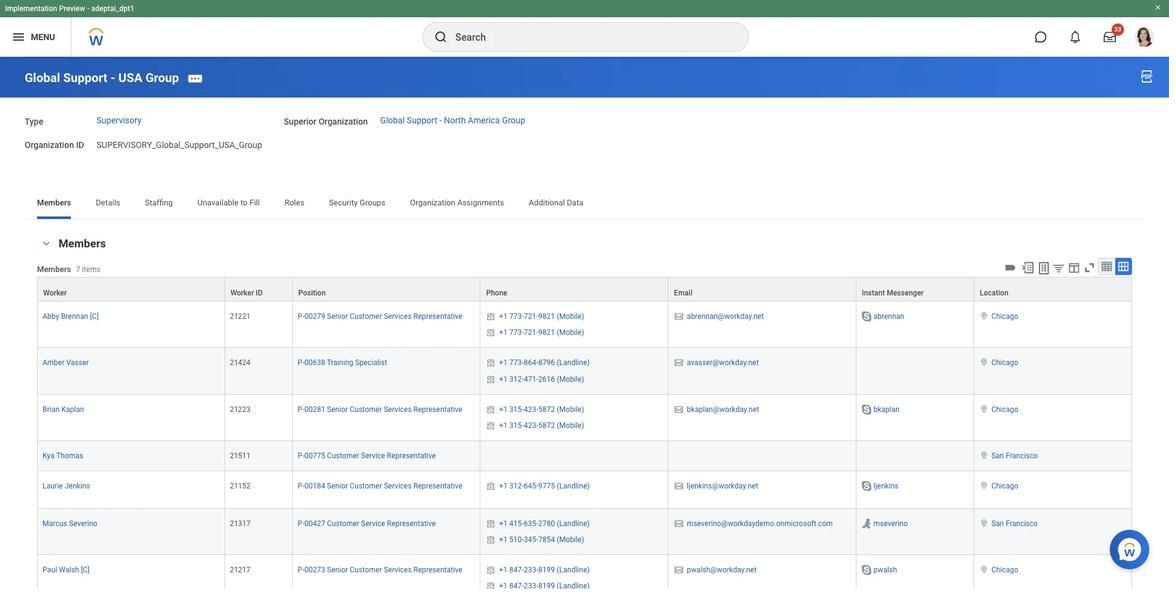 Task type: locate. For each thing, give the bounding box(es) containing it.
phone image
[[486, 312, 497, 322], [486, 328, 497, 338], [486, 374, 497, 384], [486, 405, 497, 414], [486, 481, 497, 491], [486, 519, 497, 529], [486, 535, 497, 545]]

san francisco link
[[992, 449, 1039, 460], [992, 517, 1039, 528]]

2 francisco from the top
[[1006, 520, 1039, 528]]

p-00184 senior customer services representative link
[[298, 479, 463, 490]]

+1 773-721-9821 (mobile) link up +1 773-864-8796 (landline) link
[[499, 326, 585, 337]]

1 vertical spatial san francisco link
[[992, 517, 1039, 528]]

click to view/edit grid preferences image
[[1068, 261, 1082, 275]]

- inside 'menu' banner
[[87, 4, 90, 13]]

0 horizontal spatial id
[[76, 140, 84, 150]]

5 p- from the top
[[298, 482, 305, 490]]

315-
[[510, 405, 524, 414], [510, 421, 524, 430]]

2 worker from the left
[[231, 289, 254, 298]]

toolbar
[[1003, 258, 1133, 277]]

chicago link for pwalsh
[[992, 563, 1019, 575]]

3 senior from the top
[[327, 482, 348, 490]]

- for adeptai_dpt1
[[87, 4, 90, 13]]

2 (mobile) from the top
[[557, 328, 585, 337]]

chicago link for bkaplan
[[992, 403, 1019, 414]]

6 (mobile) from the top
[[557, 536, 585, 544]]

1 vertical spatial 9821
[[539, 328, 555, 337]]

superior organization
[[284, 116, 368, 126]]

2 items selected list from the top
[[486, 356, 610, 387]]

0 horizontal spatial support
[[63, 70, 108, 85]]

skype image
[[861, 403, 873, 416], [861, 480, 873, 492]]

menu
[[31, 32, 55, 42]]

skype image for ljenkins
[[861, 480, 873, 492]]

francisco
[[1006, 452, 1039, 460], [1006, 520, 1039, 528]]

2 +1 315-423-5872 (mobile) from the top
[[499, 421, 585, 430]]

1 vertical spatial +1 315-423-5872 (mobile) link
[[499, 419, 585, 430]]

1 location image from the top
[[980, 312, 990, 320]]

aim image
[[861, 518, 873, 530]]

senior right 00279
[[327, 312, 348, 321]]

0 horizontal spatial worker
[[43, 289, 67, 298]]

[c] right brennan
[[90, 312, 99, 321]]

00775
[[305, 452, 325, 460]]

2 vertical spatial mail image
[[674, 565, 685, 575]]

customer down p-00775 customer service representative
[[350, 482, 382, 490]]

5 (mobile) from the top
[[557, 421, 585, 430]]

1 san francisco link from the top
[[992, 449, 1039, 460]]

3 items selected list from the top
[[486, 403, 604, 433]]

representative for p-00279 senior customer services representative
[[414, 312, 463, 321]]

0 vertical spatial san francisco link
[[992, 449, 1039, 460]]

(mobile) for 8796
[[557, 375, 585, 384]]

- right the preview
[[87, 4, 90, 13]]

0 vertical spatial -
[[87, 4, 90, 13]]

(landline) for +1 773-864-8796 (landline)
[[557, 359, 590, 367]]

assignments
[[458, 198, 504, 207]]

services inside p-00273 senior customer services representative link
[[384, 566, 412, 575]]

1 +1 from the top
[[499, 312, 508, 321]]

0 vertical spatial san
[[992, 452, 1005, 460]]

row containing worker
[[37, 277, 1133, 302]]

p- inside p-00281 senior customer services representative link
[[298, 405, 305, 414]]

support for north
[[407, 116, 438, 125]]

representative for p-00184 senior customer services representative
[[414, 482, 463, 490]]

p- for 00273
[[298, 566, 305, 575]]

services down p-00427 customer service representative
[[384, 566, 412, 575]]

(landline) right 8199
[[557, 566, 590, 575]]

customer down p-00427 customer service representative
[[350, 566, 382, 575]]

1 (landline) from the top
[[557, 359, 590, 367]]

skype image
[[861, 311, 873, 323], [861, 564, 873, 576]]

1 horizontal spatial id
[[256, 289, 263, 298]]

location image for abrennan@workday.net
[[980, 312, 990, 320]]

p-00638 training specialist link
[[298, 356, 387, 367]]

2 vertical spatial organization
[[410, 198, 456, 207]]

p- inside p-00279 senior customer services representative link
[[298, 312, 305, 321]]

service up p-00184 senior customer services representative link
[[361, 452, 385, 460]]

1 vertical spatial support
[[407, 116, 438, 125]]

4 chicago link from the top
[[992, 479, 1019, 490]]

1 vertical spatial +1 773-721-9821 (mobile) link
[[499, 326, 585, 337]]

2 vertical spatial -
[[440, 116, 442, 125]]

group right usa
[[146, 70, 179, 85]]

+1 510-345-7854 (mobile) link
[[499, 533, 585, 544]]

+1 773-721-9821 (mobile) link
[[499, 310, 585, 321], [499, 326, 585, 337]]

members up chevron down image
[[37, 198, 71, 207]]

row
[[37, 277, 1133, 302], [37, 302, 1133, 348], [37, 348, 1133, 395], [37, 395, 1133, 441], [37, 441, 1133, 471], [37, 471, 1133, 509], [37, 509, 1133, 555], [37, 555, 1133, 589]]

2 423- from the top
[[524, 421, 539, 430]]

3 services from the top
[[384, 482, 412, 490]]

0 vertical spatial service
[[361, 452, 385, 460]]

support left north
[[407, 116, 438, 125]]

organization down the type
[[25, 140, 74, 150]]

1 312- from the top
[[510, 375, 524, 384]]

1 vertical spatial san francisco
[[992, 520, 1039, 528]]

0 vertical spatial skype image
[[861, 311, 873, 323]]

email button
[[669, 278, 856, 301]]

3 mail image from the top
[[674, 565, 685, 575]]

7
[[76, 265, 80, 274]]

services inside p-00184 senior customer services representative link
[[384, 482, 412, 490]]

2 315- from the top
[[510, 421, 524, 430]]

id inside popup button
[[256, 289, 263, 298]]

1 items selected list from the top
[[486, 310, 604, 340]]

items selected list containing +1 315-423-5872 (mobile)
[[486, 403, 604, 433]]

tab list containing members
[[25, 190, 1145, 219]]

2 san francisco from the top
[[992, 520, 1039, 528]]

5 row from the top
[[37, 441, 1133, 471]]

+1 415-635-2780 (landline)
[[499, 520, 590, 528]]

id for worker id
[[256, 289, 263, 298]]

mail image
[[674, 358, 685, 368], [674, 519, 685, 529], [674, 565, 685, 575]]

0 vertical spatial mail image
[[674, 312, 685, 322]]

pwalsh@workday.net link
[[687, 563, 757, 575]]

worker up 21221
[[231, 289, 254, 298]]

0 horizontal spatial -
[[87, 4, 90, 13]]

superior
[[284, 116, 317, 126]]

00638
[[305, 359, 325, 367]]

san
[[992, 452, 1005, 460], [992, 520, 1005, 528]]

items selected list containing +1 773-864-8796 (landline)
[[486, 356, 610, 387]]

2 mail image from the top
[[674, 405, 685, 414]]

0 vertical spatial 773-
[[510, 312, 524, 321]]

abrennan link
[[874, 310, 905, 321]]

(mobile)
[[557, 312, 585, 321], [557, 328, 585, 337], [557, 375, 585, 384], [557, 405, 585, 414], [557, 421, 585, 430], [557, 536, 585, 544]]

312- left the 9775
[[510, 482, 524, 490]]

services down 'position' popup button
[[384, 312, 412, 321]]

1 senior from the top
[[327, 312, 348, 321]]

+1 773-864-8796 (landline) link
[[499, 356, 590, 367]]

4 phone image from the top
[[486, 581, 497, 589]]

implementation preview -   adeptai_dpt1
[[5, 4, 134, 13]]

bkaplan@workday.net link
[[687, 403, 760, 414]]

2 9821 from the top
[[539, 328, 555, 337]]

415-
[[510, 520, 524, 528]]

0 horizontal spatial organization
[[25, 140, 74, 150]]

2 services from the top
[[384, 405, 412, 414]]

(landline) right 2780
[[557, 520, 590, 528]]

worker id button
[[225, 278, 292, 301]]

support
[[63, 70, 108, 85], [407, 116, 438, 125]]

- left north
[[440, 116, 442, 125]]

0 vertical spatial 721-
[[524, 312, 539, 321]]

0 vertical spatial +1 315-423-5872 (mobile)
[[499, 405, 585, 414]]

+1 773-721-9821 (mobile) up +1 773-864-8796 (landline) link
[[499, 328, 585, 337]]

cell up bkaplan link
[[857, 348, 975, 395]]

1 +1 315-423-5872 (mobile) link from the top
[[499, 403, 585, 414]]

1 service from the top
[[361, 452, 385, 460]]

p- down the position
[[298, 312, 305, 321]]

fullscreen image
[[1083, 261, 1097, 275]]

9821 for 7th phone image from the bottom of the members group
[[539, 312, 555, 321]]

chicago for abrennan
[[992, 312, 1019, 321]]

2 vertical spatial mail image
[[674, 481, 685, 491]]

0 vertical spatial group
[[146, 70, 179, 85]]

1 423- from the top
[[524, 405, 539, 414]]

p- for 00775
[[298, 452, 305, 460]]

representative
[[414, 312, 463, 321], [414, 405, 463, 414], [387, 452, 436, 460], [414, 482, 463, 490], [387, 520, 436, 528], [414, 566, 463, 575]]

instant messenger button
[[857, 278, 974, 301]]

p-00427 customer service representative
[[298, 520, 436, 528]]

233-
[[524, 566, 539, 575]]

2 +1 773-721-9821 (mobile) link from the top
[[499, 326, 585, 337]]

0 vertical spatial support
[[63, 70, 108, 85]]

+1 773-721-9821 (mobile) link for 2nd phone image from the top
[[499, 326, 585, 337]]

1 vertical spatial location image
[[980, 481, 990, 490]]

0 vertical spatial francisco
[[1006, 452, 1039, 460]]

423- for phone icon corresponding to +1 315-423-5872 (mobile)
[[524, 421, 539, 430]]

2 +1 773-721-9821 (mobile) from the top
[[499, 328, 585, 337]]

[c] right 'walsh'
[[81, 566, 90, 575]]

organization assignments
[[410, 198, 504, 207]]

p- inside p-00775 customer service representative "link"
[[298, 452, 305, 460]]

p- down 00638
[[298, 405, 305, 414]]

[c] inside abby brennan [c] link
[[90, 312, 99, 321]]

2 san from the top
[[992, 520, 1005, 528]]

profile logan mcneil image
[[1135, 27, 1155, 49]]

support for usa
[[63, 70, 108, 85]]

1 skype image from the top
[[861, 403, 873, 416]]

9821 up +1 773-864-8796 (landline) link
[[539, 328, 555, 337]]

0 horizontal spatial [c]
[[81, 566, 90, 575]]

p- inside p-00184 senior customer services representative link
[[298, 482, 305, 490]]

organization right superior
[[319, 116, 368, 126]]

(landline) inside 'link'
[[557, 566, 590, 575]]

2 horizontal spatial organization
[[410, 198, 456, 207]]

2 location image from the top
[[980, 481, 990, 490]]

2 horizontal spatial -
[[440, 116, 442, 125]]

0 vertical spatial +1 315-423-5872 (mobile) link
[[499, 403, 585, 414]]

1 721- from the top
[[524, 312, 539, 321]]

p- for 00427
[[298, 520, 305, 528]]

8 row from the top
[[37, 555, 1133, 589]]

row containing brian kaplan
[[37, 395, 1133, 441]]

- for usa
[[111, 70, 115, 85]]

worker up abby
[[43, 289, 67, 298]]

worker for worker id
[[231, 289, 254, 298]]

2 vertical spatial location image
[[980, 519, 990, 528]]

1 773- from the top
[[510, 312, 524, 321]]

1 vertical spatial 721-
[[524, 328, 539, 337]]

0 vertical spatial 9821
[[539, 312, 555, 321]]

row containing laurie jenkins
[[37, 471, 1133, 509]]

abrennan@workday.net
[[687, 312, 765, 321]]

phone image for +1 847-233-8199 (landline)
[[486, 565, 497, 575]]

1 vertical spatial group
[[502, 116, 526, 125]]

1 p- from the top
[[298, 312, 305, 321]]

1 mail image from the top
[[674, 312, 685, 322]]

1 horizontal spatial support
[[407, 116, 438, 125]]

0 vertical spatial san francisco
[[992, 452, 1039, 460]]

1 row from the top
[[37, 277, 1133, 302]]

1 vertical spatial id
[[256, 289, 263, 298]]

0 vertical spatial mail image
[[674, 358, 685, 368]]

services for p-00184 senior customer services representative
[[384, 482, 412, 490]]

tag image
[[1005, 261, 1018, 275]]

2 vertical spatial members
[[37, 264, 71, 274]]

0 vertical spatial [c]
[[90, 312, 99, 321]]

items selected list for p-00281 senior customer services representative
[[486, 403, 604, 433]]

members
[[37, 198, 71, 207], [59, 237, 106, 250], [37, 264, 71, 274]]

1 vertical spatial members
[[59, 237, 106, 250]]

[c] inside paul walsh [c] link
[[81, 566, 90, 575]]

row containing abby brennan [c]
[[37, 302, 1133, 348]]

mail image down the email
[[674, 312, 685, 322]]

- for north
[[440, 116, 442, 125]]

2 location image from the top
[[980, 358, 990, 367]]

0 vertical spatial skype image
[[861, 403, 873, 416]]

4 p- from the top
[[298, 452, 305, 460]]

marcus
[[43, 520, 67, 528]]

skype image left bkaplan
[[861, 403, 873, 416]]

00273
[[305, 566, 325, 575]]

+1 773-721-9821 (mobile) link down phone "popup button"
[[499, 310, 585, 321]]

1 vertical spatial 312-
[[510, 482, 524, 490]]

1 vertical spatial 423-
[[524, 421, 539, 430]]

ljenkins@workday.net link
[[687, 479, 759, 490]]

select to filter grid data image
[[1053, 262, 1066, 275]]

1 vertical spatial organization
[[25, 140, 74, 150]]

senior
[[327, 312, 348, 321], [327, 405, 348, 414], [327, 482, 348, 490], [327, 566, 348, 575]]

customer down 'position' popup button
[[350, 312, 382, 321]]

1 vertical spatial 315-
[[510, 421, 524, 430]]

1 vertical spatial san
[[992, 520, 1005, 528]]

security
[[329, 198, 358, 207]]

21511
[[230, 452, 251, 460]]

notifications large image
[[1070, 31, 1082, 43]]

senior right 00273
[[327, 566, 348, 575]]

additional
[[529, 198, 565, 207]]

tab list
[[25, 190, 1145, 219]]

6 +1 from the top
[[499, 421, 508, 430]]

2 phone image from the top
[[486, 421, 497, 430]]

ljenkins link
[[874, 479, 899, 490]]

2 skype image from the top
[[861, 480, 873, 492]]

support left usa
[[63, 70, 108, 85]]

representative inside "link"
[[387, 452, 436, 460]]

p- down '00427'
[[298, 566, 305, 575]]

ljenkins@workday.net
[[687, 482, 759, 490]]

senior right 00184
[[327, 482, 348, 490]]

9821 down phone "popup button"
[[539, 312, 555, 321]]

worker inside popup button
[[43, 289, 67, 298]]

(mobile) for 9821
[[557, 328, 585, 337]]

1 vertical spatial mail image
[[674, 405, 685, 414]]

skype image for abrennan
[[861, 311, 873, 323]]

(landline) for +1 847-233-8199 (landline)
[[557, 566, 590, 575]]

1 vertical spatial skype image
[[861, 564, 873, 576]]

service for 00427
[[361, 520, 385, 528]]

services inside p-00281 senior customer services representative link
[[384, 405, 412, 414]]

- left usa
[[111, 70, 115, 85]]

1 horizontal spatial global
[[380, 116, 405, 125]]

phone image
[[486, 358, 497, 368], [486, 421, 497, 430], [486, 565, 497, 575], [486, 581, 497, 589]]

0 vertical spatial 312-
[[510, 375, 524, 384]]

kya thomas link
[[43, 449, 83, 460]]

location button
[[975, 278, 1132, 301]]

4 services from the top
[[384, 566, 412, 575]]

laurie
[[43, 482, 63, 490]]

specialist
[[355, 359, 387, 367]]

service inside "link"
[[361, 452, 385, 460]]

1 horizontal spatial organization
[[319, 116, 368, 126]]

1 chicago link from the top
[[992, 310, 1019, 321]]

1 vertical spatial francisco
[[1006, 520, 1039, 528]]

1 +1 773-721-9821 (mobile) from the top
[[499, 312, 585, 321]]

mail image left bkaplan@workday.net
[[674, 405, 685, 414]]

san francisco link for p-00775 customer service representative
[[992, 449, 1039, 460]]

0 vertical spatial location image
[[980, 405, 990, 413]]

location image for avasser@workday.net
[[980, 358, 990, 367]]

location image
[[980, 312, 990, 320], [980, 358, 990, 367], [980, 451, 990, 460], [980, 565, 990, 574]]

messenger
[[887, 289, 924, 298]]

2 312- from the top
[[510, 482, 524, 490]]

members up 7
[[59, 237, 106, 250]]

p- for 00281
[[298, 405, 305, 414]]

3 row from the top
[[37, 348, 1133, 395]]

1 vertical spatial [c]
[[81, 566, 90, 575]]

services down p-00775 customer service representative
[[384, 482, 412, 490]]

773- for 721-
[[510, 312, 524, 321]]

10 +1 from the top
[[499, 566, 508, 575]]

1 vertical spatial 5872
[[539, 421, 555, 430]]

+1 315-423-5872 (mobile) for phone icon corresponding to +1 315-423-5872 (mobile)
[[499, 421, 585, 430]]

2 mail image from the top
[[674, 519, 685, 529]]

1 +1 773-721-9821 (mobile) link from the top
[[499, 310, 585, 321]]

organization left assignments
[[410, 198, 456, 207]]

0 vertical spatial global
[[25, 70, 60, 85]]

francisco for p-00775 customer service representative
[[1006, 452, 1039, 460]]

p- inside p-00273 senior customer services representative link
[[298, 566, 305, 575]]

p-00279 senior customer services representative link
[[298, 310, 463, 321]]

6 row from the top
[[37, 471, 1133, 509]]

0 vertical spatial id
[[76, 140, 84, 150]]

5 chicago link from the top
[[992, 563, 1019, 575]]

9821 for 2nd phone image from the top
[[539, 328, 555, 337]]

1 vertical spatial +1 315-423-5872 (mobile)
[[499, 421, 585, 430]]

cell up ljenkins link
[[857, 441, 975, 471]]

services for p-00281 senior customer services representative
[[384, 405, 412, 414]]

service
[[361, 452, 385, 460], [361, 520, 385, 528]]

+1 415-635-2780 (landline) link
[[499, 517, 590, 528]]

(landline) right the 9775
[[557, 482, 590, 490]]

1 horizontal spatial -
[[111, 70, 115, 85]]

p- down "00775"
[[298, 482, 305, 490]]

1 vertical spatial -
[[111, 70, 115, 85]]

p- for 00184
[[298, 482, 305, 490]]

4 (landline) from the top
[[557, 566, 590, 575]]

senior right 00281
[[327, 405, 348, 414]]

0 horizontal spatial group
[[146, 70, 179, 85]]

p- inside p-00427 customer service representative link
[[298, 520, 305, 528]]

1 francisco from the top
[[1006, 452, 1039, 460]]

3 p- from the top
[[298, 405, 305, 414]]

4 senior from the top
[[327, 566, 348, 575]]

1 9821 from the top
[[539, 312, 555, 321]]

phone
[[487, 289, 508, 298]]

cell up ljenkins@workday.net link
[[669, 441, 857, 471]]

5 +1 from the top
[[499, 405, 508, 414]]

p- inside p-00638 training specialist link
[[298, 359, 305, 367]]

chicago link
[[992, 310, 1019, 321], [992, 356, 1019, 367], [992, 403, 1019, 414], [992, 479, 1019, 490], [992, 563, 1019, 575]]

1 horizontal spatial group
[[502, 116, 526, 125]]

2 721- from the top
[[524, 328, 539, 337]]

worker inside popup button
[[231, 289, 254, 298]]

1 chicago from the top
[[992, 312, 1019, 321]]

0 vertical spatial 423-
[[524, 405, 539, 414]]

skype image left abrennan
[[861, 311, 873, 323]]

group right america
[[502, 116, 526, 125]]

items selected list for p-00273 senior customer services representative
[[486, 563, 610, 589]]

0 vertical spatial +1 773-721-9821 (mobile)
[[499, 312, 585, 321]]

1 phone image from the top
[[486, 358, 497, 368]]

tab list inside the global support - usa group main content
[[25, 190, 1145, 219]]

3 chicago link from the top
[[992, 403, 1019, 414]]

1 vertical spatial service
[[361, 520, 385, 528]]

customer right "00775"
[[327, 452, 359, 460]]

2 san francisco link from the top
[[992, 517, 1039, 528]]

chicago for bkaplan
[[992, 405, 1019, 414]]

abrennan@workday.net link
[[687, 310, 765, 321]]

location image
[[980, 405, 990, 413], [980, 481, 990, 490], [980, 519, 990, 528]]

skype image left ljenkins
[[861, 480, 873, 492]]

4 items selected list from the top
[[486, 517, 610, 547]]

(landline) for +1 312-645-9775 (landline)
[[557, 482, 590, 490]]

1 315- from the top
[[510, 405, 524, 414]]

1 +1 315-423-5872 (mobile) from the top
[[499, 405, 585, 414]]

items selected list containing +1 847-233-8199 (landline)
[[486, 563, 610, 589]]

0 vertical spatial +1 773-721-9821 (mobile) link
[[499, 310, 585, 321]]

+1 773-721-9821 (mobile) for 2nd phone image from the top
[[499, 328, 585, 337]]

1 vertical spatial +1 773-721-9821 (mobile)
[[499, 328, 585, 337]]

1 vertical spatial 773-
[[510, 328, 524, 337]]

close environment banner image
[[1155, 4, 1162, 11]]

4 chicago from the top
[[992, 482, 1019, 490]]

pwalsh
[[874, 566, 898, 575]]

0 horizontal spatial global
[[25, 70, 60, 85]]

1 horizontal spatial [c]
[[90, 312, 99, 321]]

1 worker from the left
[[43, 289, 67, 298]]

(landline) right '8796'
[[557, 359, 590, 367]]

+1 315-423-5872 (mobile) for 4th phone image from the top
[[499, 405, 585, 414]]

skype image left pwalsh
[[861, 564, 873, 576]]

jenkins
[[65, 482, 90, 490]]

312- down 864-
[[510, 375, 524, 384]]

items selected list
[[486, 310, 604, 340], [486, 356, 610, 387], [486, 403, 604, 433], [486, 517, 610, 547], [486, 563, 610, 589]]

3 phone image from the top
[[486, 565, 497, 575]]

p- for 00279
[[298, 312, 305, 321]]

avasser@workday.net
[[687, 359, 759, 367]]

+1 315-423-5872 (mobile) link
[[499, 403, 585, 414], [499, 419, 585, 430]]

(mobile) inside the +1 312-471-2616 (mobile) link
[[557, 375, 585, 384]]

location image for bkaplan
[[980, 405, 990, 413]]

global support - north america group link
[[380, 116, 526, 125]]

items selected list containing +1 415-635-2780 (landline)
[[486, 517, 610, 547]]

1 vertical spatial global
[[380, 116, 405, 125]]

mail image
[[674, 312, 685, 322], [674, 405, 685, 414], [674, 481, 685, 491]]

3 773- from the top
[[510, 359, 524, 367]]

2 chicago link from the top
[[992, 356, 1019, 367]]

abby brennan [c] link
[[43, 310, 99, 321]]

+1 773-721-9821 (mobile)
[[499, 312, 585, 321], [499, 328, 585, 337]]

2 vertical spatial 773-
[[510, 359, 524, 367]]

row containing kya thomas
[[37, 441, 1133, 471]]

services down specialist
[[384, 405, 412, 414]]

1 vertical spatial mail image
[[674, 519, 685, 529]]

1 horizontal spatial worker
[[231, 289, 254, 298]]

mail image left ljenkins@workday.net
[[674, 481, 685, 491]]

1 services from the top
[[384, 312, 412, 321]]

items selected list for p-00638 training specialist
[[486, 356, 610, 387]]

3 (landline) from the top
[[557, 520, 590, 528]]

customer up p-00775 customer service representative "link" in the left of the page
[[350, 405, 382, 414]]

3 (mobile) from the top
[[557, 375, 585, 384]]

items selected list containing +1 773-721-9821 (mobile)
[[486, 310, 604, 340]]

(landline)
[[557, 359, 590, 367], [557, 482, 590, 490], [557, 520, 590, 528], [557, 566, 590, 575]]

row containing paul walsh [c]
[[37, 555, 1133, 589]]

p-00281 senior customer services representative link
[[298, 403, 463, 414]]

id for organization id
[[76, 140, 84, 150]]

2 skype image from the top
[[861, 564, 873, 576]]

3 mail image from the top
[[674, 481, 685, 491]]

1 location image from the top
[[980, 405, 990, 413]]

+1 773-721-9821 (mobile) down phone "popup button"
[[499, 312, 585, 321]]

san francisco for p-00427 customer service representative
[[992, 520, 1039, 528]]

5 items selected list from the top
[[486, 563, 610, 589]]

p- down 00184
[[298, 520, 305, 528]]

p-00281 senior customer services representative
[[298, 405, 463, 414]]

0 vertical spatial 5872
[[539, 405, 555, 414]]

1 vertical spatial skype image
[[861, 480, 873, 492]]

cell
[[857, 348, 975, 395], [669, 441, 857, 471], [857, 441, 975, 471]]

members left 7
[[37, 264, 71, 274]]

worker id
[[231, 289, 263, 298]]

implementation
[[5, 4, 57, 13]]

service down p-00184 senior customer services representative
[[361, 520, 385, 528]]

abby
[[43, 312, 59, 321]]

amber vasser
[[43, 359, 89, 367]]

(mobile) inside the +1 510-345-7854 (mobile) link
[[557, 536, 585, 544]]

1 san from the top
[[992, 452, 1005, 460]]

p- left 'training' on the left bottom of the page
[[298, 359, 305, 367]]

worker button
[[38, 278, 224, 301]]

services inside p-00279 senior customer services representative link
[[384, 312, 412, 321]]

p- up 00184
[[298, 452, 305, 460]]

1 phone image from the top
[[486, 312, 497, 322]]

0 vertical spatial 315-
[[510, 405, 524, 414]]

1 san francisco from the top
[[992, 452, 1039, 460]]



Task type: describe. For each thing, give the bounding box(es) containing it.
721- for +1 773-721-9821 (mobile) link associated with 7th phone image from the bottom of the members group
[[524, 312, 539, 321]]

toolbar inside members group
[[1003, 258, 1133, 277]]

severino
[[69, 520, 97, 528]]

kya thomas
[[43, 452, 83, 460]]

position
[[299, 289, 326, 298]]

details
[[96, 198, 120, 207]]

[c] for paul walsh [c]
[[81, 566, 90, 575]]

paul walsh [c] link
[[43, 563, 90, 575]]

location image for mseverino
[[980, 519, 990, 528]]

kaplan
[[61, 405, 84, 414]]

8796
[[539, 359, 555, 367]]

mseverino@workdaydemo.onmicrosoft.com
[[687, 520, 833, 528]]

phone image for +1 315-423-5872 (mobile)
[[486, 421, 497, 430]]

p-00638 training specialist
[[298, 359, 387, 367]]

abby brennan [c]
[[43, 312, 99, 321]]

abrennan
[[874, 312, 905, 321]]

position button
[[293, 278, 480, 301]]

senior for 00279
[[327, 312, 348, 321]]

skype image for bkaplan
[[861, 403, 873, 416]]

search image
[[433, 30, 448, 44]]

preview
[[59, 4, 85, 13]]

864-
[[524, 359, 539, 367]]

bkaplan link
[[874, 403, 900, 414]]

0 vertical spatial organization
[[319, 116, 368, 126]]

pwalsh link
[[874, 563, 898, 575]]

+1 312-645-9775 (landline)
[[499, 482, 590, 490]]

2 chicago from the top
[[992, 359, 1019, 367]]

senior for 00273
[[327, 566, 348, 575]]

marcus severino link
[[43, 517, 97, 528]]

customer for 00273
[[350, 566, 382, 575]]

4 phone image from the top
[[486, 405, 497, 414]]

walsh
[[59, 566, 79, 575]]

4 +1 from the top
[[499, 375, 508, 384]]

worker for worker
[[43, 289, 67, 298]]

members 7 items
[[37, 264, 100, 274]]

9775
[[539, 482, 555, 490]]

mail image for ljenkins@workday.net
[[674, 481, 685, 491]]

expand table image
[[1118, 261, 1130, 273]]

+1 315-423-5872 (mobile) link for 4th phone image from the top
[[499, 403, 585, 414]]

cell for san francisco
[[857, 441, 975, 471]]

groups
[[360, 198, 386, 207]]

847-
[[510, 566, 524, 575]]

thomas
[[56, 452, 83, 460]]

row containing amber vasser
[[37, 348, 1133, 395]]

items
[[82, 265, 100, 274]]

senior for 00184
[[327, 482, 348, 490]]

america
[[468, 116, 500, 125]]

00427
[[305, 520, 325, 528]]

kya
[[43, 452, 55, 460]]

ljenkins
[[874, 482, 899, 490]]

avasser@workday.net link
[[687, 356, 759, 367]]

bkaplan
[[874, 405, 900, 414]]

usa
[[119, 70, 143, 85]]

san for p-00427 customer service representative
[[992, 520, 1005, 528]]

items selected list for p-00279 senior customer services representative
[[486, 310, 604, 340]]

global support - usa group
[[25, 70, 179, 85]]

2 5872 from the top
[[539, 421, 555, 430]]

3 location image from the top
[[980, 451, 990, 460]]

21152
[[230, 482, 251, 490]]

chicago link for ljenkins
[[992, 479, 1019, 490]]

2 +1 from the top
[[499, 328, 508, 337]]

francisco for p-00427 customer service representative
[[1006, 520, 1039, 528]]

mseverino@workdaydemo.onmicrosoft.com link
[[687, 517, 833, 528]]

customer for 00279
[[350, 312, 382, 321]]

+1 773-721-9821 (mobile) link for 7th phone image from the bottom of the members group
[[499, 310, 585, 321]]

(mobile) for 5872
[[557, 421, 585, 430]]

inbox large image
[[1104, 31, 1117, 43]]

mseverino
[[874, 520, 908, 528]]

00184
[[305, 482, 325, 490]]

pwalsh@workday.net
[[687, 566, 757, 575]]

security groups
[[329, 198, 386, 207]]

services for p-00273 senior customer services representative
[[384, 566, 412, 575]]

organization for organization assignments
[[410, 198, 456, 207]]

unavailable to fill
[[198, 198, 260, 207]]

chicago link for abrennan
[[992, 310, 1019, 321]]

adeptai_dpt1
[[91, 4, 134, 13]]

+1 773-721-9821 (mobile) for 7th phone image from the bottom of the members group
[[499, 312, 585, 321]]

(mobile) for 2780
[[557, 536, 585, 544]]

+1 312-471-2616 (mobile)
[[499, 375, 585, 384]]

315- for 4th phone image from the top
[[510, 405, 524, 414]]

mail image for avasser@workday.net
[[674, 358, 685, 368]]

fill
[[250, 198, 260, 207]]

423- for 4th phone image from the top
[[524, 405, 539, 414]]

unavailable
[[198, 198, 239, 207]]

services for p-00279 senior customer services representative
[[384, 312, 412, 321]]

organization for organization id
[[25, 140, 74, 150]]

+1 312-645-9775 (landline) link
[[499, 479, 590, 490]]

laurie jenkins link
[[43, 479, 90, 490]]

customer for 00281
[[350, 405, 382, 414]]

items selected list for p-00427 customer service representative
[[486, 517, 610, 547]]

chevron down image
[[39, 240, 54, 248]]

00281
[[305, 405, 325, 414]]

+1 315-423-5872 (mobile) link for phone icon corresponding to +1 315-423-5872 (mobile)
[[499, 419, 585, 430]]

2780
[[539, 520, 555, 528]]

1 5872 from the top
[[539, 405, 555, 414]]

global for global support - north america group
[[380, 116, 405, 125]]

+1 inside 'link'
[[499, 566, 508, 575]]

instant messenger
[[862, 289, 924, 298]]

chicago for pwalsh
[[992, 566, 1019, 575]]

33 button
[[1097, 23, 1125, 51]]

p-00775 customer service representative
[[298, 452, 436, 460]]

mail image for abrennan@workday.net
[[674, 312, 685, 322]]

7 +1 from the top
[[499, 482, 508, 490]]

skype image for pwalsh
[[861, 564, 873, 576]]

312- for 471-
[[510, 375, 524, 384]]

3 phone image from the top
[[486, 374, 497, 384]]

row containing marcus severino
[[37, 509, 1133, 555]]

instant
[[862, 289, 886, 298]]

345-
[[524, 536, 539, 544]]

phone image for +1 773-864-8796 (landline)
[[486, 358, 497, 368]]

global for global support - usa group
[[25, 70, 60, 85]]

paul walsh [c]
[[43, 566, 90, 575]]

3 +1 from the top
[[499, 359, 508, 367]]

[c] for abby brennan [c]
[[90, 312, 99, 321]]

location image for pwalsh@workday.net
[[980, 565, 990, 574]]

senior for 00281
[[327, 405, 348, 414]]

members button
[[59, 237, 106, 250]]

menu banner
[[0, 0, 1170, 57]]

staffing
[[145, 198, 173, 207]]

san for p-00775 customer service representative
[[992, 452, 1005, 460]]

san francisco link for p-00427 customer service representative
[[992, 517, 1039, 528]]

justify image
[[11, 30, 26, 44]]

(landline) for +1 415-635-2780 (landline)
[[557, 520, 590, 528]]

5 phone image from the top
[[486, 481, 497, 491]]

p- for 00638
[[298, 359, 305, 367]]

645-
[[524, 482, 539, 490]]

21217
[[230, 566, 251, 575]]

21424
[[230, 359, 251, 367]]

customer right '00427'
[[327, 520, 359, 528]]

6 phone image from the top
[[486, 519, 497, 529]]

global support - usa group main content
[[0, 57, 1170, 589]]

2 773- from the top
[[510, 328, 524, 337]]

training
[[327, 359, 354, 367]]

customer for 00184
[[350, 482, 382, 490]]

data
[[567, 198, 584, 207]]

export to worksheets image
[[1037, 261, 1052, 276]]

chicago for ljenkins
[[992, 482, 1019, 490]]

brian kaplan link
[[43, 403, 84, 414]]

location image for ljenkins
[[980, 481, 990, 490]]

brennan
[[61, 312, 88, 321]]

organization id
[[25, 140, 84, 150]]

type
[[25, 116, 43, 126]]

2 phone image from the top
[[486, 328, 497, 338]]

amber vasser link
[[43, 356, 89, 367]]

laurie jenkins
[[43, 482, 90, 490]]

service for 00775
[[361, 452, 385, 460]]

p-00775 customer service representative link
[[298, 449, 436, 460]]

Search Workday  search field
[[456, 23, 723, 51]]

mail image for pwalsh@workday.net
[[674, 565, 685, 575]]

7 phone image from the top
[[486, 535, 497, 545]]

721- for 2nd phone image from the top +1 773-721-9821 (mobile) link
[[524, 328, 539, 337]]

customer inside "link"
[[327, 452, 359, 460]]

315- for phone icon corresponding to +1 315-423-5872 (mobile)
[[510, 421, 524, 430]]

global support - north america group
[[380, 116, 526, 125]]

to
[[241, 198, 248, 207]]

0 vertical spatial members
[[37, 198, 71, 207]]

vasser
[[66, 359, 89, 367]]

773- for 471-
[[510, 359, 524, 367]]

representative for p-00273 senior customer services representative
[[414, 566, 463, 575]]

00279
[[305, 312, 325, 321]]

members group
[[37, 236, 1133, 589]]

4 (mobile) from the top
[[557, 405, 585, 414]]

8 +1 from the top
[[499, 520, 508, 528]]

cell for chicago
[[857, 348, 975, 395]]

representative for p-00281 senior customer services representative
[[414, 405, 463, 414]]

+1 847-233-8199 (landline)
[[499, 566, 590, 575]]

mseverino link
[[874, 517, 908, 528]]

amber
[[43, 359, 64, 367]]

p-00279 senior customer services representative
[[298, 312, 463, 321]]

export to excel image
[[1022, 261, 1035, 275]]

table image
[[1101, 261, 1114, 273]]

510-
[[510, 536, 524, 544]]

view printable version (pdf) image
[[1140, 69, 1155, 84]]

9 +1 from the top
[[499, 536, 508, 544]]

1 (mobile) from the top
[[557, 312, 585, 321]]

+1 847-233-8199 (landline) link
[[499, 563, 590, 575]]

marcus severino
[[43, 520, 97, 528]]



Task type: vqa. For each thing, say whether or not it's contained in the screenshot.
top Members
yes



